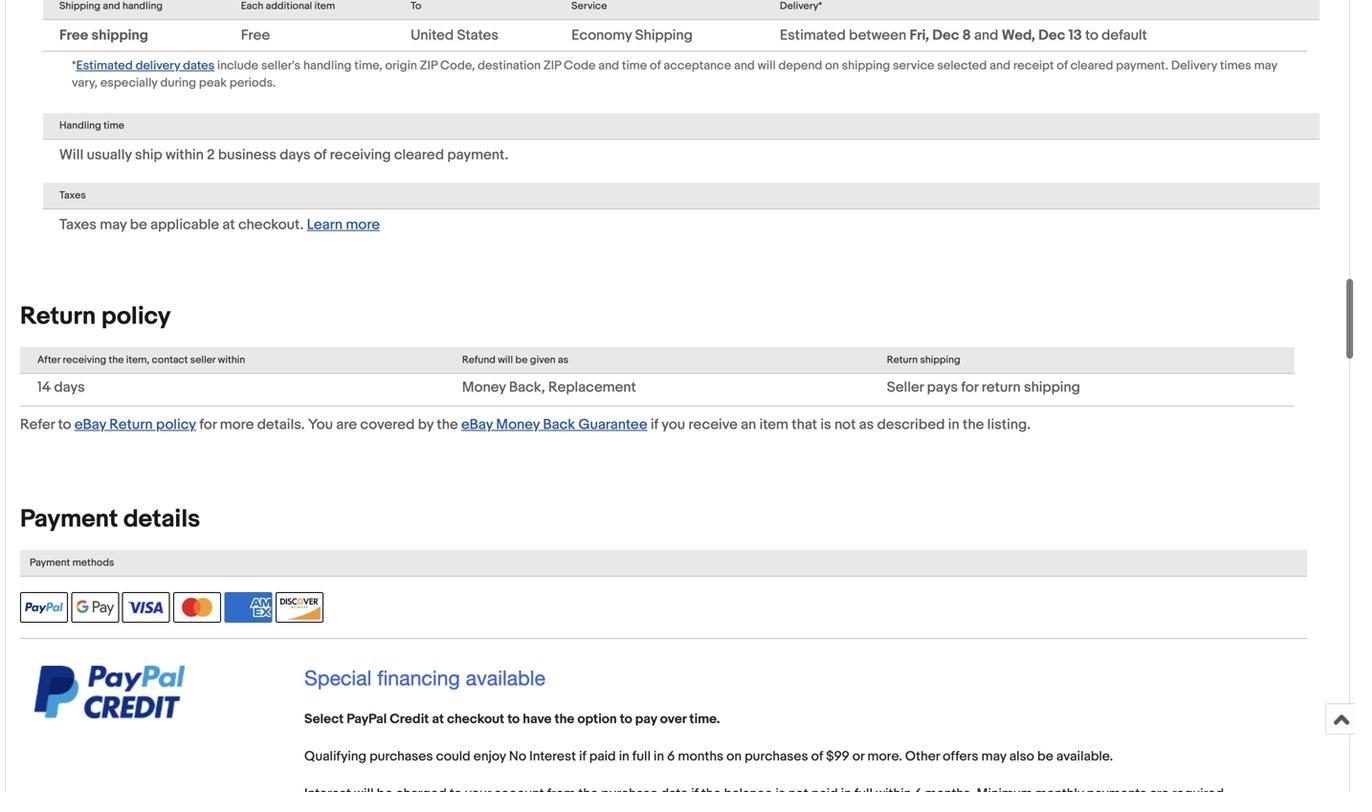 Task type: locate. For each thing, give the bounding box(es) containing it.
0 horizontal spatial dec
[[932, 27, 959, 44]]

dec left 13
[[1039, 27, 1065, 44]]

0 vertical spatial payment
[[20, 505, 118, 534]]

dec
[[932, 27, 959, 44], [1039, 27, 1065, 44]]

1 horizontal spatial be
[[515, 354, 528, 366]]

payment. inside include seller's handling time, origin zip code, destination zip code and time of acceptance and will depend on shipping service selected and receipt of cleared payment. delivery times may vary, especially during peak periods.
[[1116, 58, 1169, 73]]

0 horizontal spatial may
[[100, 216, 127, 233]]

days right the 14
[[54, 379, 85, 396]]

1 vertical spatial taxes
[[59, 216, 97, 233]]

0 horizontal spatial if
[[579, 749, 586, 765]]

within
[[166, 146, 204, 164], [218, 354, 245, 366]]

1 horizontal spatial at
[[432, 711, 444, 728]]

shipping up pays
[[920, 354, 960, 366]]

1 vertical spatial return
[[887, 354, 918, 366]]

cleared down 13
[[1071, 58, 1113, 73]]

1 horizontal spatial will
[[758, 58, 776, 73]]

and right 8
[[974, 27, 999, 44]]

1 vertical spatial within
[[218, 354, 245, 366]]

ebay right the by
[[461, 416, 493, 433]]

visa image
[[122, 592, 170, 623]]

over
[[660, 711, 686, 728]]

of right receipt
[[1057, 58, 1068, 73]]

2 horizontal spatial be
[[1037, 749, 1054, 765]]

0 vertical spatial payment.
[[1116, 58, 1169, 73]]

0 vertical spatial money
[[462, 379, 506, 396]]

0 horizontal spatial will
[[498, 354, 513, 366]]

cleared
[[1071, 58, 1113, 73], [394, 146, 444, 164]]

estimated
[[780, 27, 846, 44], [76, 58, 133, 73]]

include
[[217, 58, 258, 73]]

be
[[130, 216, 147, 233], [515, 354, 528, 366], [1037, 749, 1054, 765]]

0 vertical spatial be
[[130, 216, 147, 233]]

2 vertical spatial return
[[109, 416, 153, 433]]

2 zip from the left
[[544, 58, 561, 73]]

0 horizontal spatial ebay
[[75, 416, 106, 433]]

especially
[[100, 76, 158, 90]]

of down the shipping
[[650, 58, 661, 73]]

you
[[308, 416, 333, 433]]

1 vertical spatial estimated
[[76, 58, 133, 73]]

1 vertical spatial may
[[100, 216, 127, 233]]

for right pays
[[961, 379, 979, 396]]

1 vertical spatial receiving
[[63, 354, 106, 366]]

united
[[411, 27, 454, 44]]

0 vertical spatial estimated
[[780, 27, 846, 44]]

at right credit
[[432, 711, 444, 728]]

dates
[[183, 58, 215, 73]]

1 horizontal spatial as
[[859, 416, 874, 433]]

days right business
[[280, 146, 311, 164]]

receiving up learn more link
[[330, 146, 391, 164]]

purchases
[[370, 749, 433, 765], [745, 749, 808, 765]]

at
[[222, 216, 235, 233], [432, 711, 444, 728]]

more right learn
[[346, 216, 380, 233]]

1 horizontal spatial payment.
[[1116, 58, 1169, 73]]

and
[[974, 27, 999, 44], [598, 58, 619, 73], [734, 58, 755, 73], [990, 58, 1011, 73]]

estimated up 'vary,'
[[76, 58, 133, 73]]

on right depend on the top of page
[[825, 58, 839, 73]]

1 horizontal spatial time
[[622, 58, 647, 73]]

2 vertical spatial be
[[1037, 749, 1054, 765]]

money down "refund"
[[462, 379, 506, 396]]

shipping down between
[[842, 58, 890, 73]]

ebay down 14 days
[[75, 416, 106, 433]]

1 horizontal spatial purchases
[[745, 749, 808, 765]]

may left also
[[981, 749, 1006, 765]]

seller
[[887, 379, 924, 396]]

be left 'given'
[[515, 354, 528, 366]]

money
[[462, 379, 506, 396], [496, 416, 540, 433]]

covered
[[360, 416, 415, 433]]

0 vertical spatial time
[[622, 58, 647, 73]]

1 taxes from the top
[[59, 189, 86, 202]]

0 vertical spatial receiving
[[330, 146, 391, 164]]

and right code
[[598, 58, 619, 73]]

1 horizontal spatial dec
[[1039, 27, 1065, 44]]

delivery
[[1171, 58, 1217, 73]]

an
[[741, 416, 756, 433]]

payment. down default
[[1116, 58, 1169, 73]]

if left paid
[[579, 749, 586, 765]]

purchases down credit
[[370, 749, 433, 765]]

may right times
[[1254, 58, 1277, 73]]

estimated delivery dates link
[[76, 56, 215, 74]]

refund will be given as
[[462, 354, 569, 366]]

0 horizontal spatial more
[[220, 416, 254, 433]]

1 free from the left
[[59, 27, 88, 44]]

payment. down code,
[[447, 146, 508, 164]]

1 vertical spatial will
[[498, 354, 513, 366]]

shipping up * estimated delivery dates
[[91, 27, 148, 44]]

of
[[650, 58, 661, 73], [1057, 58, 1068, 73], [314, 146, 327, 164], [811, 749, 823, 765]]

will left depend on the top of page
[[758, 58, 776, 73]]

and right the acceptance
[[734, 58, 755, 73]]

1 vertical spatial on
[[727, 749, 742, 765]]

at left 'checkout.'
[[222, 216, 235, 233]]

details.
[[257, 416, 305, 433]]

refer to ebay return policy for more details. you are covered by the ebay money back guarantee if you receive an item that is not as described in the listing.
[[20, 416, 1031, 433]]

money back, replacement
[[462, 379, 636, 396]]

to left the pay
[[620, 711, 632, 728]]

in left 6
[[654, 749, 664, 765]]

during
[[160, 76, 196, 90]]

payment for payment details
[[20, 505, 118, 534]]

$99
[[826, 749, 849, 765]]

on right months
[[727, 749, 742, 765]]

1 horizontal spatial within
[[218, 354, 245, 366]]

1 horizontal spatial ebay
[[461, 416, 493, 433]]

origin
[[385, 58, 417, 73]]

for down seller
[[199, 416, 217, 433]]

0 horizontal spatial receiving
[[63, 354, 106, 366]]

0 horizontal spatial for
[[199, 416, 217, 433]]

discover image
[[275, 592, 323, 623]]

be for will
[[515, 354, 528, 366]]

0 horizontal spatial within
[[166, 146, 204, 164]]

0 vertical spatial on
[[825, 58, 839, 73]]

to right 13
[[1085, 27, 1099, 44]]

may down the usually
[[100, 216, 127, 233]]

14 days
[[37, 379, 85, 396]]

shipping
[[91, 27, 148, 44], [842, 58, 890, 73], [920, 354, 960, 366], [1024, 379, 1080, 396]]

delivery
[[136, 58, 180, 73]]

time inside include seller's handling time, origin zip code, destination zip code and time of acceptance and will depend on shipping service selected and receipt of cleared payment. delivery times may vary, especially during peak periods.
[[622, 58, 647, 73]]

taxes may be applicable at checkout. learn more
[[59, 216, 380, 233]]

time
[[622, 58, 647, 73], [103, 120, 124, 132]]

0 vertical spatial at
[[222, 216, 235, 233]]

purchases left $99
[[745, 749, 808, 765]]

2
[[207, 146, 215, 164]]

0 vertical spatial will
[[758, 58, 776, 73]]

2 horizontal spatial in
[[948, 416, 960, 433]]

1 horizontal spatial estimated
[[780, 27, 846, 44]]

will
[[59, 146, 83, 164]]

money down back,
[[496, 416, 540, 433]]

checkout.
[[238, 216, 304, 233]]

free shipping
[[59, 27, 148, 44]]

cleared down origin
[[394, 146, 444, 164]]

for
[[961, 379, 979, 396], [199, 416, 217, 433]]

within right seller
[[218, 354, 245, 366]]

zip left code
[[544, 58, 561, 73]]

0 vertical spatial cleared
[[1071, 58, 1113, 73]]

0 vertical spatial taxes
[[59, 189, 86, 202]]

1 horizontal spatial if
[[651, 416, 658, 433]]

2 free from the left
[[241, 27, 270, 44]]

1 vertical spatial payment.
[[447, 146, 508, 164]]

return down item,
[[109, 416, 153, 433]]

paypal
[[347, 711, 387, 728]]

1 horizontal spatial zip
[[544, 58, 561, 73]]

paypal image
[[20, 592, 68, 623]]

1 vertical spatial payment
[[30, 557, 70, 569]]

1 horizontal spatial may
[[981, 749, 1006, 765]]

0 horizontal spatial be
[[130, 216, 147, 233]]

2 horizontal spatial may
[[1254, 58, 1277, 73]]

0 vertical spatial for
[[961, 379, 979, 396]]

may
[[1254, 58, 1277, 73], [100, 216, 127, 233], [981, 749, 1006, 765]]

1 vertical spatial be
[[515, 354, 528, 366]]

usually
[[87, 146, 132, 164]]

0 horizontal spatial zip
[[420, 58, 437, 73]]

free
[[59, 27, 88, 44], [241, 27, 270, 44]]

2 taxes from the top
[[59, 216, 97, 233]]

zip right origin
[[420, 58, 437, 73]]

0 horizontal spatial cleared
[[394, 146, 444, 164]]

0 horizontal spatial purchases
[[370, 749, 433, 765]]

2 vertical spatial may
[[981, 749, 1006, 765]]

will right "refund"
[[498, 354, 513, 366]]

details
[[123, 505, 200, 534]]

0 horizontal spatial free
[[59, 27, 88, 44]]

receiving right the after
[[63, 354, 106, 366]]

return up the after
[[20, 302, 96, 332]]

in down pays
[[948, 416, 960, 433]]

seller
[[190, 354, 216, 366]]

and left receipt
[[990, 58, 1011, 73]]

no
[[509, 749, 526, 765]]

1 zip from the left
[[420, 58, 437, 73]]

free up the include
[[241, 27, 270, 44]]

0 horizontal spatial days
[[54, 379, 85, 396]]

be right also
[[1037, 749, 1054, 765]]

1 horizontal spatial on
[[825, 58, 839, 73]]

return for return shipping
[[887, 354, 918, 366]]

1 horizontal spatial free
[[241, 27, 270, 44]]

2 horizontal spatial return
[[887, 354, 918, 366]]

contact
[[152, 354, 188, 366]]

you
[[662, 416, 685, 433]]

time down economy shipping
[[622, 58, 647, 73]]

1 vertical spatial more
[[220, 416, 254, 433]]

code
[[564, 58, 596, 73]]

times
[[1220, 58, 1252, 73]]

code,
[[440, 58, 475, 73]]

1 horizontal spatial receiving
[[330, 146, 391, 164]]

0 vertical spatial days
[[280, 146, 311, 164]]

in left full
[[619, 749, 629, 765]]

1 horizontal spatial for
[[961, 379, 979, 396]]

receiving
[[330, 146, 391, 164], [63, 354, 106, 366]]

time up the usually
[[103, 120, 124, 132]]

applicable
[[150, 216, 219, 233]]

days
[[280, 146, 311, 164], [54, 379, 85, 396]]

1 vertical spatial at
[[432, 711, 444, 728]]

0 vertical spatial may
[[1254, 58, 1277, 73]]

dec left 8
[[932, 27, 959, 44]]

within left 2 at left
[[166, 146, 204, 164]]

1 vertical spatial cleared
[[394, 146, 444, 164]]

0 horizontal spatial return
[[20, 302, 96, 332]]

1 vertical spatial time
[[103, 120, 124, 132]]

destination
[[478, 58, 541, 73]]

return up seller
[[887, 354, 918, 366]]

payment left methods
[[30, 557, 70, 569]]

0 horizontal spatial as
[[558, 354, 569, 366]]

if left you
[[651, 416, 658, 433]]

handling
[[303, 58, 352, 73]]

0 vertical spatial return
[[20, 302, 96, 332]]

select paypal credit at checkout to have the option to pay over time.
[[304, 711, 720, 728]]

1 vertical spatial if
[[579, 749, 586, 765]]

more left the details.
[[220, 416, 254, 433]]

estimated up depend on the top of page
[[780, 27, 846, 44]]

also
[[1009, 749, 1034, 765]]

special financing available
[[304, 666, 545, 690]]

as right 'given'
[[558, 354, 569, 366]]

be left applicable
[[130, 216, 147, 233]]

policy down contact
[[156, 416, 196, 433]]

include seller's handling time, origin zip code, destination zip code and time of acceptance and will depend on shipping service selected and receipt of cleared payment. delivery times may vary, especially during peak periods.
[[72, 58, 1277, 90]]

free up *
[[59, 27, 88, 44]]

policy up item,
[[101, 302, 171, 332]]

return for return policy
[[20, 302, 96, 332]]

1 vertical spatial money
[[496, 416, 540, 433]]

described
[[877, 416, 945, 433]]

1 ebay from the left
[[75, 416, 106, 433]]

enjoy
[[474, 749, 506, 765]]

1 vertical spatial for
[[199, 416, 217, 433]]

payment up payment methods
[[20, 505, 118, 534]]

states
[[457, 27, 499, 44]]

0 vertical spatial more
[[346, 216, 380, 233]]

as right not
[[859, 416, 874, 433]]

1 horizontal spatial cleared
[[1071, 58, 1113, 73]]

months
[[678, 749, 724, 765]]

zip
[[420, 58, 437, 73], [544, 58, 561, 73]]



Task type: describe. For each thing, give the bounding box(es) containing it.
between
[[849, 27, 907, 44]]

peak
[[199, 76, 227, 90]]

receive
[[689, 416, 738, 433]]

given
[[530, 354, 556, 366]]

could
[[436, 749, 471, 765]]

guarantee
[[578, 416, 647, 433]]

full
[[632, 749, 651, 765]]

economy shipping
[[571, 27, 693, 44]]

master card image
[[173, 592, 221, 623]]

the left listing.
[[963, 416, 984, 433]]

learn more link
[[307, 216, 380, 233]]

to left have on the left of the page
[[507, 711, 520, 728]]

2 purchases from the left
[[745, 749, 808, 765]]

item,
[[126, 354, 149, 366]]

time.
[[689, 711, 720, 728]]

seller's
[[261, 58, 301, 73]]

1 vertical spatial days
[[54, 379, 85, 396]]

american express image
[[224, 592, 272, 623]]

payment for payment methods
[[30, 557, 70, 569]]

vary,
[[72, 76, 98, 90]]

business
[[218, 146, 276, 164]]

1 dec from the left
[[932, 27, 959, 44]]

service
[[893, 58, 935, 73]]

other
[[905, 749, 940, 765]]

learn
[[307, 216, 343, 233]]

refund
[[462, 354, 496, 366]]

of up learn
[[314, 146, 327, 164]]

* estimated delivery dates
[[72, 58, 215, 73]]

0 horizontal spatial in
[[619, 749, 629, 765]]

*
[[72, 58, 76, 73]]

default
[[1102, 27, 1147, 44]]

acceptance
[[664, 58, 731, 73]]

back,
[[509, 379, 545, 396]]

that
[[792, 416, 817, 433]]

1 horizontal spatial more
[[346, 216, 380, 233]]

paid
[[589, 749, 616, 765]]

0 vertical spatial if
[[651, 416, 658, 433]]

1 vertical spatial policy
[[156, 416, 196, 433]]

on inside include seller's handling time, origin zip code, destination zip code and time of acceptance and will depend on shipping service selected and receipt of cleared payment. delivery times may vary, especially during peak periods.
[[825, 58, 839, 73]]

financing
[[377, 666, 460, 690]]

pays
[[927, 379, 958, 396]]

united states
[[411, 27, 499, 44]]

free for free shipping
[[59, 27, 88, 44]]

0 vertical spatial policy
[[101, 302, 171, 332]]

available.
[[1056, 749, 1113, 765]]

fri,
[[910, 27, 929, 44]]

the right the by
[[437, 416, 458, 433]]

back
[[543, 416, 575, 433]]

are
[[336, 416, 357, 433]]

may inside include seller's handling time, origin zip code, destination zip code and time of acceptance and will depend on shipping service selected and receipt of cleared payment. delivery times may vary, especially during peak periods.
[[1254, 58, 1277, 73]]

receipt
[[1013, 58, 1054, 73]]

cleared inside include seller's handling time, origin zip code, destination zip code and time of acceptance and will depend on shipping service selected and receipt of cleared payment. delivery times may vary, especially during peak periods.
[[1071, 58, 1113, 73]]

the left item,
[[109, 354, 124, 366]]

2 ebay from the left
[[461, 416, 493, 433]]

1 horizontal spatial in
[[654, 749, 664, 765]]

taxes for taxes
[[59, 189, 86, 202]]

credit
[[390, 711, 429, 728]]

after
[[37, 354, 60, 366]]

not
[[835, 416, 856, 433]]

time,
[[354, 58, 382, 73]]

option
[[577, 711, 617, 728]]

shipping
[[635, 27, 693, 44]]

listing.
[[987, 416, 1031, 433]]

1 horizontal spatial days
[[280, 146, 311, 164]]

6
[[667, 749, 675, 765]]

economy
[[571, 27, 632, 44]]

pay
[[635, 711, 657, 728]]

checkout
[[447, 711, 504, 728]]

estimated between fri, dec 8 and wed, dec 13 to default
[[780, 27, 1147, 44]]

0 vertical spatial within
[[166, 146, 204, 164]]

after receiving the item, contact seller within
[[37, 354, 245, 366]]

periods.
[[230, 76, 276, 90]]

0 horizontal spatial time
[[103, 120, 124, 132]]

14
[[37, 379, 51, 396]]

select
[[304, 711, 344, 728]]

payment details
[[20, 505, 200, 534]]

selected
[[937, 58, 987, 73]]

0 vertical spatial as
[[558, 354, 569, 366]]

8
[[962, 27, 971, 44]]

13
[[1069, 27, 1082, 44]]

wed,
[[1002, 27, 1035, 44]]

1 purchases from the left
[[370, 749, 433, 765]]

return shipping
[[887, 354, 960, 366]]

is
[[821, 416, 831, 433]]

shipping inside include seller's handling time, origin zip code, destination zip code and time of acceptance and will depend on shipping service selected and receipt of cleared payment. delivery times may vary, especially during peak periods.
[[842, 58, 890, 73]]

taxes for taxes may be applicable at checkout. learn more
[[59, 216, 97, 233]]

depend
[[779, 58, 822, 73]]

google pay image
[[71, 592, 119, 623]]

replacement
[[548, 379, 636, 396]]

have
[[523, 711, 552, 728]]

shipping right return
[[1024, 379, 1080, 396]]

ebay return policy link
[[75, 416, 196, 433]]

of left $99
[[811, 749, 823, 765]]

special
[[304, 666, 372, 690]]

1 horizontal spatial return
[[109, 416, 153, 433]]

to right refer
[[58, 416, 71, 433]]

refer
[[20, 416, 55, 433]]

0 horizontal spatial on
[[727, 749, 742, 765]]

by
[[418, 416, 434, 433]]

handling
[[59, 120, 101, 132]]

0 horizontal spatial at
[[222, 216, 235, 233]]

2 dec from the left
[[1039, 27, 1065, 44]]

will inside include seller's handling time, origin zip code, destination zip code and time of acceptance and will depend on shipping service selected and receipt of cleared payment. delivery times may vary, especially during peak periods.
[[758, 58, 776, 73]]

0 horizontal spatial estimated
[[76, 58, 133, 73]]

0 horizontal spatial payment.
[[447, 146, 508, 164]]

interest
[[529, 749, 576, 765]]

1 vertical spatial as
[[859, 416, 874, 433]]

free for free
[[241, 27, 270, 44]]

be for may
[[130, 216, 147, 233]]

qualifying
[[304, 749, 367, 765]]

the right have on the left of the page
[[555, 711, 574, 728]]

return policy
[[20, 302, 171, 332]]



Task type: vqa. For each thing, say whether or not it's contained in the screenshot.
listing.
yes



